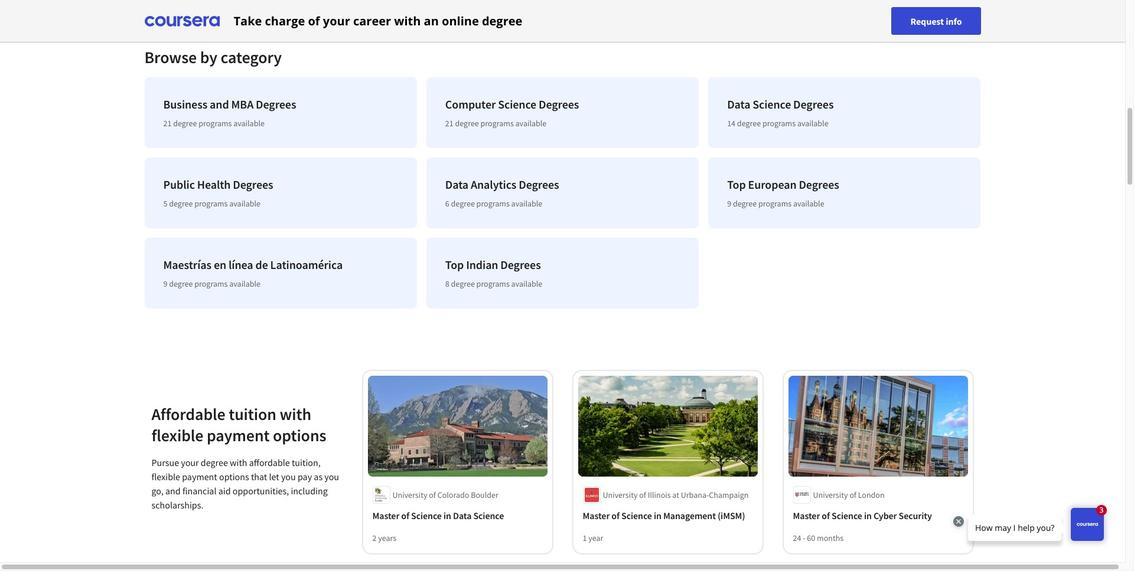 Task type: describe. For each thing, give the bounding box(es) containing it.
21 degree programs available for and
[[163, 118, 265, 129]]

24
[[793, 533, 801, 544]]

9 for maestrías
[[163, 279, 167, 289]]

of for university of london
[[850, 490, 857, 501]]

of for university of colorado boulder
[[429, 490, 436, 501]]

london
[[858, 490, 885, 501]]

an
[[424, 13, 439, 29]]

master for master of science in data science
[[372, 510, 400, 522]]

career
[[353, 13, 391, 29]]

payment inside affordable tuition with flexible payment options
[[207, 425, 270, 446]]

science right computer at the top left of page
[[498, 97, 536, 112]]

available for business and mba degrees
[[233, 118, 265, 129]]

category
[[221, 47, 282, 68]]

coursera image
[[144, 12, 219, 30]]

tuition,
[[292, 457, 321, 469]]

degree for data science degrees
[[737, 118, 761, 129]]

21 for computer
[[445, 118, 454, 129]]

with inside affordable tuition with flexible payment options
[[280, 404, 311, 425]]

pursue your degree with affordable tuition, flexible payment options that let you pay as you go, and financial aid opportunities, including scholarships.
[[152, 457, 339, 511]]

university of london
[[813, 490, 885, 501]]

browse by category
[[144, 47, 282, 68]]

8 degree programs available
[[445, 279, 543, 289]]

online
[[442, 13, 479, 29]]

university for master of science in management (imsm)
[[603, 490, 638, 501]]

top for top indian degrees
[[445, 258, 464, 272]]

programs for public health degrees
[[195, 199, 228, 209]]

degree for business and mba degrees
[[173, 118, 197, 129]]

years
[[378, 533, 397, 544]]

2 you from the left
[[325, 471, 339, 483]]

master for master of science in cyber security
[[793, 510, 820, 522]]

and inside pursue your degree with affordable tuition, flexible payment options that let you pay as you go, and financial aid opportunities, including scholarships.
[[165, 485, 181, 497]]

by
[[200, 47, 217, 68]]

health
[[197, 177, 231, 192]]

top indian degrees
[[445, 258, 541, 272]]

colorado
[[438, 490, 469, 501]]

computer science degrees
[[445, 97, 579, 112]]

options inside pursue your degree with affordable tuition, flexible payment options that let you pay as you go, and financial aid opportunities, including scholarships.
[[219, 471, 249, 483]]

go,
[[152, 485, 164, 497]]

top european degrees
[[727, 177, 839, 192]]

master of science in data science
[[372, 510, 504, 522]]

9 for top
[[727, 199, 731, 209]]

mba
[[231, 97, 254, 112]]

degrees for computer science degrees
[[539, 97, 579, 112]]

affordable
[[249, 457, 290, 469]]

boulder
[[471, 490, 498, 501]]

línea
[[229, 258, 253, 272]]

degree for top european degrees
[[733, 199, 757, 209]]

including
[[291, 485, 328, 497]]

60
[[807, 533, 815, 544]]

let
[[269, 471, 279, 483]]

programs for business and mba degrees
[[199, 118, 232, 129]]

and inside list
[[210, 97, 229, 112]]

public
[[163, 177, 195, 192]]

-
[[803, 533, 806, 544]]

take charge of your career with an online degree
[[234, 13, 522, 29]]

management
[[663, 510, 716, 522]]

programs for computer science degrees
[[481, 118, 514, 129]]

maestrías en línea de latinoamérica
[[163, 258, 343, 272]]

data analytics degrees
[[445, 177, 559, 192]]

24 - 60 months
[[793, 533, 844, 544]]

cyber
[[874, 510, 897, 522]]

2 vertical spatial data
[[453, 510, 472, 522]]

top for top european degrees
[[727, 177, 746, 192]]

scholarships.
[[152, 500, 203, 511]]

degree right online
[[482, 13, 522, 29]]

flexible inside pursue your degree with affordable tuition, flexible payment options that let you pay as you go, and financial aid opportunities, including scholarships.
[[152, 471, 180, 483]]

with inside pursue your degree with affordable tuition, flexible payment options that let you pay as you go, and financial aid opportunities, including scholarships.
[[230, 457, 247, 469]]

1 list from the top
[[140, 0, 986, 23]]

degree for data analytics degrees
[[451, 199, 475, 209]]

science down university of colorado boulder
[[411, 510, 442, 522]]

info
[[946, 15, 962, 27]]

de
[[255, 258, 268, 272]]

latinoamérica
[[270, 258, 343, 272]]

data for data analytics degrees
[[445, 177, 469, 192]]

business
[[163, 97, 207, 112]]

master of science in management (imsm) link
[[583, 509, 753, 523]]

programs for data science degrees
[[763, 118, 796, 129]]

indian
[[466, 258, 498, 272]]

analytics
[[471, 177, 517, 192]]

affordable tuition with flexible payment options
[[152, 404, 326, 446]]

14 degree programs available
[[727, 118, 829, 129]]

1 year
[[583, 533, 603, 544]]

available for maestrías en línea de latinoamérica
[[229, 279, 261, 289]]

request info button
[[892, 7, 981, 35]]

1
[[583, 533, 587, 544]]

2 years
[[372, 533, 397, 544]]

science inside master of science in cyber security link
[[832, 510, 862, 522]]

degrees for top european degrees
[[799, 177, 839, 192]]

6 degree programs available
[[445, 199, 543, 209]]

year
[[589, 533, 603, 544]]

9 degree programs available for en
[[163, 279, 261, 289]]

months
[[817, 533, 844, 544]]

browse
[[144, 47, 197, 68]]

6
[[445, 199, 449, 209]]

pursue
[[152, 457, 179, 469]]

european
[[748, 177, 797, 192]]

request
[[911, 15, 944, 27]]



Task type: vqa. For each thing, say whether or not it's contained in the screenshot.
Show notifications image
no



Task type: locate. For each thing, give the bounding box(es) containing it.
security
[[899, 510, 932, 522]]

available for top european degrees
[[793, 199, 825, 209]]

in down illinois in the bottom right of the page
[[654, 510, 662, 522]]

0 horizontal spatial options
[[219, 471, 249, 483]]

university up master of science in data science
[[393, 490, 427, 501]]

degree inside pursue your degree with affordable tuition, flexible payment options that let you pay as you go, and financial aid opportunities, including scholarships.
[[201, 457, 228, 469]]

1 vertical spatial data
[[445, 177, 469, 192]]

en
[[214, 258, 226, 272]]

available down mba
[[233, 118, 265, 129]]

and
[[210, 97, 229, 112], [165, 485, 181, 497]]

1 vertical spatial payment
[[182, 471, 217, 483]]

1 vertical spatial with
[[280, 404, 311, 425]]

with left an
[[394, 13, 421, 29]]

master of science in data science link
[[372, 509, 543, 523]]

business and mba degrees
[[163, 97, 296, 112]]

programs down analytics
[[477, 199, 510, 209]]

programs for data analytics degrees
[[477, 199, 510, 209]]

of for master of science in cyber security
[[822, 510, 830, 522]]

9 degree programs available down the european
[[727, 199, 825, 209]]

available down top european degrees
[[793, 199, 825, 209]]

1 flexible from the top
[[152, 425, 203, 446]]

options up tuition,
[[273, 425, 326, 446]]

and up scholarships.
[[165, 485, 181, 497]]

available down "public health degrees"
[[229, 199, 261, 209]]

science inside master of science in management (imsm) "link"
[[622, 510, 652, 522]]

3 university from the left
[[813, 490, 848, 501]]

university of colorado boulder
[[393, 490, 498, 501]]

list containing business and mba degrees
[[140, 73, 986, 314]]

tuition
[[229, 404, 276, 425]]

0 vertical spatial options
[[273, 425, 326, 446]]

3 master from the left
[[793, 510, 820, 522]]

top left the european
[[727, 177, 746, 192]]

2 horizontal spatial with
[[394, 13, 421, 29]]

data down colorado
[[453, 510, 472, 522]]

available for top indian degrees
[[511, 279, 543, 289]]

1 21 degree programs available from the left
[[163, 118, 265, 129]]

in for cyber
[[864, 510, 872, 522]]

0 horizontal spatial university
[[393, 490, 427, 501]]

request info
[[911, 15, 962, 27]]

0 vertical spatial flexible
[[152, 425, 203, 446]]

master inside "link"
[[583, 510, 610, 522]]

maestrías
[[163, 258, 212, 272]]

of
[[308, 13, 320, 29], [429, 490, 436, 501], [639, 490, 646, 501], [850, 490, 857, 501], [401, 510, 409, 522], [612, 510, 620, 522], [822, 510, 830, 522]]

0 vertical spatial list
[[140, 0, 986, 23]]

9
[[727, 199, 731, 209], [163, 279, 167, 289]]

0 vertical spatial 9 degree programs available
[[727, 199, 825, 209]]

0 vertical spatial 9
[[727, 199, 731, 209]]

9 degree programs available down en
[[163, 279, 261, 289]]

computer
[[445, 97, 496, 112]]

5 degree programs available
[[163, 199, 261, 209]]

degree right 14
[[737, 118, 761, 129]]

1 horizontal spatial your
[[323, 13, 350, 29]]

21 down computer at the top left of page
[[445, 118, 454, 129]]

with
[[394, 13, 421, 29], [280, 404, 311, 425], [230, 457, 247, 469]]

of for master of science in data science
[[401, 510, 409, 522]]

pay
[[298, 471, 312, 483]]

university for master of science in data science
[[393, 490, 427, 501]]

21 degree programs available down business and mba degrees
[[163, 118, 265, 129]]

2 in from the left
[[654, 510, 662, 522]]

1 vertical spatial 9
[[163, 279, 167, 289]]

you right as
[[325, 471, 339, 483]]

0 horizontal spatial with
[[230, 457, 247, 469]]

master of science in management (imsm)
[[583, 510, 745, 522]]

0 horizontal spatial 9
[[163, 279, 167, 289]]

1 vertical spatial flexible
[[152, 471, 180, 483]]

available down computer science degrees
[[515, 118, 547, 129]]

master up the '-'
[[793, 510, 820, 522]]

1 master from the left
[[372, 510, 400, 522]]

degree for maestrías en línea de latinoamérica
[[169, 279, 193, 289]]

2 horizontal spatial in
[[864, 510, 872, 522]]

1 in from the left
[[444, 510, 451, 522]]

degree down the european
[[733, 199, 757, 209]]

0 vertical spatial top
[[727, 177, 746, 192]]

data for data science degrees
[[727, 97, 751, 112]]

you
[[281, 471, 296, 483], [325, 471, 339, 483]]

2 horizontal spatial master
[[793, 510, 820, 522]]

university
[[393, 490, 427, 501], [603, 490, 638, 501], [813, 490, 848, 501]]

in inside "link"
[[654, 510, 662, 522]]

0 horizontal spatial your
[[181, 457, 199, 469]]

2 university from the left
[[603, 490, 638, 501]]

2
[[372, 533, 377, 544]]

programs for top indian degrees
[[477, 279, 510, 289]]

programs down the european
[[759, 199, 792, 209]]

1 vertical spatial list
[[140, 73, 986, 314]]

21 degree programs available for science
[[445, 118, 547, 129]]

payment up financial
[[182, 471, 217, 483]]

0 vertical spatial payment
[[207, 425, 270, 446]]

5
[[163, 199, 167, 209]]

data
[[727, 97, 751, 112], [445, 177, 469, 192], [453, 510, 472, 522]]

with right tuition
[[280, 404, 311, 425]]

degrees for public health degrees
[[233, 177, 273, 192]]

university of illinois at urbana-champaign
[[603, 490, 749, 501]]

with left affordable
[[230, 457, 247, 469]]

master of science in cyber security
[[793, 510, 932, 522]]

university for master of science in cyber security
[[813, 490, 848, 501]]

3 in from the left
[[864, 510, 872, 522]]

available for data science degrees
[[797, 118, 829, 129]]

take
[[234, 13, 262, 29]]

available for public health degrees
[[229, 199, 261, 209]]

available
[[233, 118, 265, 129], [515, 118, 547, 129], [797, 118, 829, 129], [229, 199, 261, 209], [511, 199, 543, 209], [793, 199, 825, 209], [229, 279, 261, 289], [511, 279, 543, 289]]

flexible
[[152, 425, 203, 446], [152, 471, 180, 483]]

1 horizontal spatial and
[[210, 97, 229, 112]]

21 for business
[[163, 118, 172, 129]]

0 horizontal spatial 9 degree programs available
[[163, 279, 261, 289]]

master of science in cyber security link
[[793, 509, 963, 523]]

public health degrees
[[163, 177, 273, 192]]

data up 6
[[445, 177, 469, 192]]

your right pursue
[[181, 457, 199, 469]]

in down university of colorado boulder
[[444, 510, 451, 522]]

1 vertical spatial top
[[445, 258, 464, 272]]

science down illinois in the bottom right of the page
[[622, 510, 652, 522]]

degrees for data analytics degrees
[[519, 177, 559, 192]]

1 horizontal spatial 9
[[727, 199, 731, 209]]

0 horizontal spatial and
[[165, 485, 181, 497]]

1 horizontal spatial options
[[273, 425, 326, 446]]

0 horizontal spatial you
[[281, 471, 296, 483]]

illinois
[[648, 490, 671, 501]]

1 vertical spatial your
[[181, 457, 199, 469]]

1 university from the left
[[393, 490, 427, 501]]

science
[[498, 97, 536, 112], [753, 97, 791, 112], [411, 510, 442, 522], [473, 510, 504, 522], [622, 510, 652, 522], [832, 510, 862, 522]]

in for data
[[444, 510, 451, 522]]

0 horizontal spatial 21 degree programs available
[[163, 118, 265, 129]]

data science degrees
[[727, 97, 834, 112]]

charge
[[265, 13, 305, 29]]

in left cyber
[[864, 510, 872, 522]]

available down the línea
[[229, 279, 261, 289]]

1 horizontal spatial university
[[603, 490, 638, 501]]

1 horizontal spatial master
[[583, 510, 610, 522]]

degree right 8
[[451, 279, 475, 289]]

payment
[[207, 425, 270, 446], [182, 471, 217, 483]]

champaign
[[709, 490, 749, 501]]

1 horizontal spatial 21 degree programs available
[[445, 118, 547, 129]]

options up aid
[[219, 471, 249, 483]]

(imsm)
[[718, 510, 745, 522]]

science down boulder
[[473, 510, 504, 522]]

2 vertical spatial with
[[230, 457, 247, 469]]

degree up aid
[[201, 457, 228, 469]]

degree down maestrías
[[169, 279, 193, 289]]

science up '14 degree programs available'
[[753, 97, 791, 112]]

options
[[273, 425, 326, 446], [219, 471, 249, 483]]

in for management
[[654, 510, 662, 522]]

programs for top european degrees
[[759, 199, 792, 209]]

2 master from the left
[[583, 510, 610, 522]]

2 flexible from the top
[[152, 471, 180, 483]]

degree for top indian degrees
[[451, 279, 475, 289]]

top
[[727, 177, 746, 192], [445, 258, 464, 272]]

data up 14
[[727, 97, 751, 112]]

programs down business and mba degrees
[[199, 118, 232, 129]]

0 horizontal spatial 21
[[163, 118, 172, 129]]

list
[[140, 0, 986, 23], [140, 73, 986, 314]]

degree down business
[[173, 118, 197, 129]]

21 down business
[[163, 118, 172, 129]]

of for university of illinois at urbana-champaign
[[639, 490, 646, 501]]

payment inside pursue your degree with affordable tuition, flexible payment options that let you pay as you go, and financial aid opportunities, including scholarships.
[[182, 471, 217, 483]]

available down top indian degrees
[[511, 279, 543, 289]]

programs down health
[[195, 199, 228, 209]]

programs down computer science degrees
[[481, 118, 514, 129]]

0 horizontal spatial in
[[444, 510, 451, 522]]

in
[[444, 510, 451, 522], [654, 510, 662, 522], [864, 510, 872, 522]]

1 horizontal spatial 9 degree programs available
[[727, 199, 825, 209]]

science down university of london
[[832, 510, 862, 522]]

0 vertical spatial your
[[323, 13, 350, 29]]

your inside pursue your degree with affordable tuition, flexible payment options that let you pay as you go, and financial aid opportunities, including scholarships.
[[181, 457, 199, 469]]

0 vertical spatial and
[[210, 97, 229, 112]]

of inside "link"
[[612, 510, 620, 522]]

your left career at the top left of the page
[[323, 13, 350, 29]]

options inside affordable tuition with flexible payment options
[[273, 425, 326, 446]]

that
[[251, 471, 267, 483]]

you right let
[[281, 471, 296, 483]]

programs down data science degrees
[[763, 118, 796, 129]]

1 21 from the left
[[163, 118, 172, 129]]

21 degree programs available
[[163, 118, 265, 129], [445, 118, 547, 129]]

programs down top indian degrees
[[477, 279, 510, 289]]

9 degree programs available
[[727, 199, 825, 209], [163, 279, 261, 289]]

1 horizontal spatial with
[[280, 404, 311, 425]]

8
[[445, 279, 449, 289]]

1 vertical spatial 9 degree programs available
[[163, 279, 261, 289]]

as
[[314, 471, 323, 483]]

degrees for top indian degrees
[[501, 258, 541, 272]]

0 horizontal spatial top
[[445, 258, 464, 272]]

available down data science degrees
[[797, 118, 829, 129]]

financial
[[183, 485, 217, 497]]

and left mba
[[210, 97, 229, 112]]

degree right 6
[[451, 199, 475, 209]]

affordable
[[152, 404, 225, 425]]

available down "data analytics degrees"
[[511, 199, 543, 209]]

1 vertical spatial and
[[165, 485, 181, 497]]

2 list from the top
[[140, 73, 986, 314]]

of for master of science in management (imsm)
[[612, 510, 620, 522]]

2 21 from the left
[[445, 118, 454, 129]]

1 vertical spatial options
[[219, 471, 249, 483]]

top up 8
[[445, 258, 464, 272]]

1 horizontal spatial you
[[325, 471, 339, 483]]

1 horizontal spatial top
[[727, 177, 746, 192]]

at
[[673, 490, 679, 501]]

14
[[727, 118, 736, 129]]

21
[[163, 118, 172, 129], [445, 118, 454, 129]]

0 vertical spatial data
[[727, 97, 751, 112]]

flexible down pursue
[[152, 471, 180, 483]]

master up the years
[[372, 510, 400, 522]]

0 vertical spatial with
[[394, 13, 421, 29]]

2 21 degree programs available from the left
[[445, 118, 547, 129]]

university left illinois in the bottom right of the page
[[603, 490, 638, 501]]

degree down computer at the top left of page
[[455, 118, 479, 129]]

degrees for data science degrees
[[793, 97, 834, 112]]

master up year
[[583, 510, 610, 522]]

1 you from the left
[[281, 471, 296, 483]]

9 degree programs available for european
[[727, 199, 825, 209]]

your
[[323, 13, 350, 29], [181, 457, 199, 469]]

0 horizontal spatial master
[[372, 510, 400, 522]]

programs for maestrías en línea de latinoamérica
[[195, 279, 228, 289]]

available for computer science degrees
[[515, 118, 547, 129]]

1 horizontal spatial in
[[654, 510, 662, 522]]

aid
[[218, 485, 231, 497]]

available for data analytics degrees
[[511, 199, 543, 209]]

degree for public health degrees
[[169, 199, 193, 209]]

opportunities,
[[233, 485, 289, 497]]

degree for computer science degrees
[[455, 118, 479, 129]]

2 horizontal spatial university
[[813, 490, 848, 501]]

degree right 5
[[169, 199, 193, 209]]

programs down en
[[195, 279, 228, 289]]

urbana-
[[681, 490, 709, 501]]

1 horizontal spatial 21
[[445, 118, 454, 129]]

payment up affordable
[[207, 425, 270, 446]]

flexible up pursue
[[152, 425, 203, 446]]

university up master of science in cyber security at the bottom right of page
[[813, 490, 848, 501]]

21 degree programs available down computer science degrees
[[445, 118, 547, 129]]

9 down top european degrees
[[727, 199, 731, 209]]

9 down maestrías
[[163, 279, 167, 289]]

flexible inside affordable tuition with flexible payment options
[[152, 425, 203, 446]]

master for master of science in management (imsm)
[[583, 510, 610, 522]]



